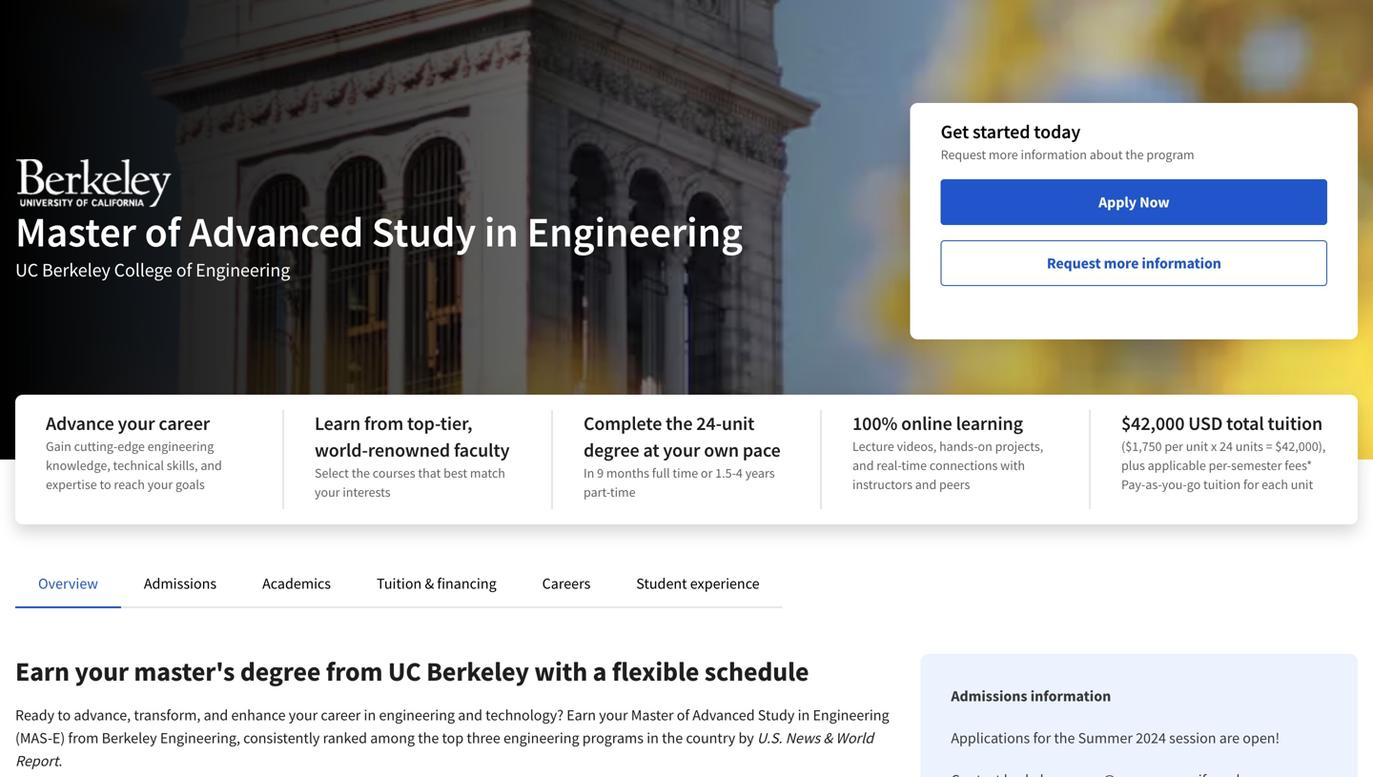 Task type: describe. For each thing, give the bounding box(es) containing it.
from inside ready to advance, transform, and enhance your career in engineering and technology? earn your master of advanced study in engineering (mas-e) from berkeley engineering, consistently ranked among the top three engineering programs in the country by
[[68, 729, 99, 748]]

your inside complete the 24-unit degree at your own pace in 9 months full time or 1.5-4 years part-time
[[663, 438, 701, 462]]

expertise
[[46, 476, 97, 493]]

renowned
[[368, 438, 450, 462]]

financing
[[437, 574, 497, 593]]

complete the 24-unit degree at your own pace in 9 months full time or 1.5-4 years part-time
[[584, 412, 781, 501]]

summer
[[1079, 729, 1133, 748]]

9
[[597, 465, 604, 482]]

u.s.
[[757, 729, 783, 748]]

schedule
[[705, 655, 809, 688]]

study inside ready to advance, transform, and enhance your career in engineering and technology? earn your master of advanced study in engineering (mas-e) from berkeley engineering, consistently ranked among the top three engineering programs in the country by
[[758, 706, 795, 725]]

0 horizontal spatial time
[[610, 484, 636, 501]]

tier,
[[441, 412, 473, 436]]

enhance
[[231, 706, 286, 725]]

reach
[[114, 476, 145, 493]]

2 vertical spatial information
[[1031, 687, 1112, 706]]

0 horizontal spatial for
[[1034, 729, 1051, 748]]

=
[[1267, 438, 1273, 455]]

report
[[15, 752, 59, 771]]

more inside get started today request more information about the program
[[989, 146, 1019, 163]]

consistently
[[243, 729, 320, 748]]

projects,
[[996, 438, 1044, 455]]

interests
[[343, 484, 391, 501]]

academics link
[[262, 574, 331, 593]]

career inside advance your career gain cutting-edge engineering knowledge, technical skills, and expertise to reach your goals
[[159, 412, 210, 436]]

1 horizontal spatial tuition
[[1268, 412, 1323, 436]]

advanced inside 'master of advanced study in engineering uc berkeley college of engineering'
[[189, 205, 364, 258]]

from inside learn from top-tier, world-renowned faculty select the courses that best match your interests
[[364, 412, 404, 436]]

your up consistently
[[289, 706, 318, 725]]

videos,
[[897, 438, 937, 455]]

open!
[[1243, 729, 1280, 748]]

advance your career gain cutting-edge engineering knowledge, technical skills, and expertise to reach your goals
[[46, 412, 222, 493]]

edge
[[118, 438, 145, 455]]

ready
[[15, 706, 54, 725]]

technical
[[113, 457, 164, 474]]

($1,750
[[1122, 438, 1162, 455]]

information inside get started today request more information about the program
[[1021, 146, 1087, 163]]

advance
[[46, 412, 114, 436]]

top
[[442, 729, 464, 748]]

top-
[[407, 412, 441, 436]]

to inside ready to advance, transform, and enhance your career in engineering and technology? earn your master of advanced study in engineering (mas-e) from berkeley engineering, consistently ranked among the top three engineering programs in the country by
[[57, 706, 71, 725]]

years
[[746, 465, 775, 482]]

in
[[584, 465, 595, 482]]

2 vertical spatial engineering
[[504, 729, 580, 748]]

usd
[[1189, 412, 1223, 436]]

session
[[1170, 729, 1217, 748]]

admissions for admissions
[[144, 574, 217, 593]]

master inside ready to advance, transform, and enhance your career in engineering and technology? earn your master of advanced study in engineering (mas-e) from berkeley engineering, consistently ranked among the top three engineering programs in the country by
[[631, 706, 674, 725]]

knowledge,
[[46, 457, 110, 474]]

courses
[[373, 465, 416, 482]]

$42,000
[[1122, 412, 1185, 436]]

the left top
[[418, 729, 439, 748]]

experience
[[690, 574, 760, 593]]

request more information button
[[941, 240, 1328, 286]]

ready to advance, transform, and enhance your career in engineering and technology? earn your master of advanced study in engineering (mas-e) from berkeley engineering, consistently ranked among the top three engineering programs in the country by
[[15, 706, 890, 748]]

to inside advance your career gain cutting-edge engineering knowledge, technical skills, and expertise to reach your goals
[[100, 476, 111, 493]]

total
[[1227, 412, 1265, 436]]

match
[[470, 465, 506, 482]]

0 vertical spatial earn
[[15, 655, 70, 688]]

hands-
[[940, 438, 978, 455]]

0 horizontal spatial &
[[425, 574, 434, 593]]

today
[[1034, 120, 1081, 144]]

and up engineering,
[[204, 706, 228, 725]]

select
[[315, 465, 349, 482]]

go
[[1187, 476, 1201, 493]]

part-
[[584, 484, 610, 501]]

or
[[701, 465, 713, 482]]

careers link
[[542, 574, 591, 593]]

world-
[[315, 438, 368, 462]]

world
[[836, 729, 874, 748]]

best
[[444, 465, 468, 482]]

of inside ready to advance, transform, and enhance your career in engineering and technology? earn your master of advanced study in engineering (mas-e) from berkeley engineering, consistently ranked among the top three engineering programs in the country by
[[677, 706, 690, 725]]

student
[[637, 574, 687, 593]]

and left peers
[[916, 476, 937, 493]]

fees*
[[1285, 457, 1313, 474]]

apply
[[1099, 193, 1137, 212]]

cutting-
[[74, 438, 118, 455]]

tuition & financing link
[[377, 574, 497, 593]]

overview
[[38, 574, 98, 593]]

apply now button
[[941, 179, 1328, 225]]

0 horizontal spatial degree
[[240, 655, 321, 688]]

units
[[1236, 438, 1264, 455]]

news
[[786, 729, 821, 748]]

career inside ready to advance, transform, and enhance your career in engineering and technology? earn your master of advanced study in engineering (mas-e) from berkeley engineering, consistently ranked among the top three engineering programs in the country by
[[321, 706, 361, 725]]

.
[[59, 752, 65, 771]]

and down lecture
[[853, 457, 874, 474]]

admissions information
[[951, 687, 1112, 706]]

engineering,
[[160, 729, 240, 748]]

the inside get started today request more information about the program
[[1126, 146, 1144, 163]]

lecture
[[853, 438, 895, 455]]

per-
[[1209, 457, 1232, 474]]

learn
[[315, 412, 361, 436]]

now
[[1140, 193, 1170, 212]]

engineering inside ready to advance, transform, and enhance your career in engineering and technology? earn your master of advanced study in engineering (mas-e) from berkeley engineering, consistently ranked among the top three engineering programs in the country by
[[813, 706, 890, 725]]

time inside 100% online learning lecture videos, hands-on projects, and real-time connections with instructors and peers
[[902, 457, 927, 474]]

100%
[[853, 412, 898, 436]]

as-
[[1146, 476, 1163, 493]]

unit inside complete the 24-unit degree at your own pace in 9 months full time or 1.5-4 years part-time
[[722, 412, 755, 436]]

own
[[704, 438, 739, 462]]

berkeley inside 'master of advanced study in engineering uc berkeley college of engineering'
[[42, 258, 110, 282]]

uc berkeley college of engineering logo image
[[15, 159, 172, 207]]

admissions for admissions information
[[951, 687, 1028, 706]]

full
[[652, 465, 670, 482]]

0 horizontal spatial engineering
[[196, 258, 290, 282]]

request inside request more information button
[[1047, 254, 1101, 273]]

with inside 100% online learning lecture videos, hands-on projects, and real-time connections with instructors and peers
[[1001, 457, 1026, 474]]

goals
[[176, 476, 205, 493]]

1 vertical spatial berkeley
[[427, 655, 529, 688]]

tuition
[[377, 574, 422, 593]]

earn your master's degree from uc berkeley with a flexible schedule
[[15, 655, 809, 688]]

online
[[902, 412, 953, 436]]

program
[[1147, 146, 1195, 163]]

degree inside complete the 24-unit degree at your own pace in 9 months full time or 1.5-4 years part-time
[[584, 438, 640, 462]]



Task type: locate. For each thing, give the bounding box(es) containing it.
1 vertical spatial request
[[1047, 254, 1101, 273]]

earn inside ready to advance, transform, and enhance your career in engineering and technology? earn your master of advanced study in engineering (mas-e) from berkeley engineering, consistently ranked among the top three engineering programs in the country by
[[567, 706, 596, 725]]

and up three
[[458, 706, 483, 725]]

from
[[364, 412, 404, 436], [326, 655, 383, 688], [68, 729, 99, 748]]

advance,
[[74, 706, 131, 725]]

the inside learn from top-tier, world-renowned faculty select the courses that best match your interests
[[352, 465, 370, 482]]

learn from top-tier, world-renowned faculty select the courses that best match your interests
[[315, 412, 510, 501]]

tuition
[[1268, 412, 1323, 436], [1204, 476, 1241, 493]]

on
[[978, 438, 993, 455]]

time
[[902, 457, 927, 474], [673, 465, 698, 482], [610, 484, 636, 501]]

get started today request more information about the program
[[941, 120, 1195, 163]]

a
[[593, 655, 607, 688]]

ranked
[[323, 729, 367, 748]]

to left reach
[[100, 476, 111, 493]]

student experience
[[637, 574, 760, 593]]

you-
[[1163, 476, 1187, 493]]

earn up programs
[[567, 706, 596, 725]]

are
[[1220, 729, 1240, 748]]

0 vertical spatial career
[[159, 412, 210, 436]]

1 vertical spatial degree
[[240, 655, 321, 688]]

from up ranked
[[326, 655, 383, 688]]

for down semester
[[1244, 476, 1260, 493]]

information inside request more information button
[[1142, 254, 1222, 273]]

about
[[1090, 146, 1123, 163]]

$42,000 usd total tuition ($1,750 per unit  x  24 units = $42,000), plus applicable per-semester fees* pay-as-you-go tuition for each unit
[[1122, 412, 1326, 493]]

the right 'about'
[[1126, 146, 1144, 163]]

more down apply
[[1104, 254, 1139, 273]]

careers
[[542, 574, 591, 593]]

pace
[[743, 438, 781, 462]]

0 vertical spatial advanced
[[189, 205, 364, 258]]

0 horizontal spatial tuition
[[1204, 476, 1241, 493]]

0 horizontal spatial career
[[159, 412, 210, 436]]

career up skills,
[[159, 412, 210, 436]]

your up advance,
[[75, 655, 129, 688]]

berkeley
[[42, 258, 110, 282], [427, 655, 529, 688], [102, 729, 157, 748]]

1 vertical spatial for
[[1034, 729, 1051, 748]]

1 vertical spatial unit
[[1186, 438, 1209, 455]]

master inside 'master of advanced study in engineering uc berkeley college of engineering'
[[15, 205, 136, 258]]

0 vertical spatial engineering
[[147, 438, 214, 455]]

1 vertical spatial engineering
[[379, 706, 455, 725]]

0 vertical spatial unit
[[722, 412, 755, 436]]

1 vertical spatial advanced
[[693, 706, 755, 725]]

1 horizontal spatial unit
[[1186, 438, 1209, 455]]

24-
[[697, 412, 722, 436]]

to
[[100, 476, 111, 493], [57, 706, 71, 725]]

1 vertical spatial more
[[1104, 254, 1139, 273]]

academics
[[262, 574, 331, 593]]

three
[[467, 729, 501, 748]]

degree up 9 at the bottom of the page
[[584, 438, 640, 462]]

& inside u.s. news & world report
[[824, 729, 833, 748]]

0 horizontal spatial master
[[15, 205, 136, 258]]

months
[[607, 465, 650, 482]]

your up programs
[[599, 706, 628, 725]]

master's
[[134, 655, 235, 688]]

the
[[1126, 146, 1144, 163], [666, 412, 693, 436], [352, 465, 370, 482], [418, 729, 439, 748], [662, 729, 683, 748], [1055, 729, 1076, 748]]

faculty
[[454, 438, 510, 462]]

each
[[1262, 476, 1289, 493]]

apply now
[[1099, 193, 1170, 212]]

overview link
[[38, 574, 98, 593]]

1 horizontal spatial degree
[[584, 438, 640, 462]]

0 vertical spatial with
[[1001, 457, 1026, 474]]

2 horizontal spatial engineering
[[504, 729, 580, 748]]

1 horizontal spatial engineering
[[379, 706, 455, 725]]

your right at
[[663, 438, 701, 462]]

plus
[[1122, 457, 1146, 474]]

from up the renowned
[[364, 412, 404, 436]]

1 vertical spatial tuition
[[1204, 476, 1241, 493]]

0 vertical spatial admissions
[[144, 574, 217, 593]]

0 horizontal spatial earn
[[15, 655, 70, 688]]

uc inside 'master of advanced study in engineering uc berkeley college of engineering'
[[15, 258, 38, 282]]

0 horizontal spatial advanced
[[189, 205, 364, 258]]

request down get
[[941, 146, 987, 163]]

applications
[[951, 729, 1031, 748]]

information down now on the top right of the page
[[1142, 254, 1222, 273]]

and up goals
[[201, 457, 222, 474]]

and
[[201, 457, 222, 474], [853, 457, 874, 474], [916, 476, 937, 493], [204, 706, 228, 725], [458, 706, 483, 725]]

100% online learning lecture videos, hands-on projects, and real-time connections with instructors and peers
[[853, 412, 1044, 493]]

engineering
[[147, 438, 214, 455], [379, 706, 455, 725], [504, 729, 580, 748]]

transform,
[[134, 706, 201, 725]]

0 horizontal spatial admissions
[[144, 574, 217, 593]]

instructors
[[853, 476, 913, 493]]

for down admissions information
[[1034, 729, 1051, 748]]

student experience link
[[637, 574, 760, 593]]

your down select
[[315, 484, 340, 501]]

get
[[941, 120, 969, 144]]

0 vertical spatial information
[[1021, 146, 1087, 163]]

applications for the summer 2024 session are open!
[[951, 729, 1280, 748]]

1 horizontal spatial master
[[631, 706, 674, 725]]

1 vertical spatial uc
[[388, 655, 421, 688]]

time down videos,
[[902, 457, 927, 474]]

0 horizontal spatial request
[[941, 146, 987, 163]]

1.5-
[[716, 465, 736, 482]]

0 vertical spatial degree
[[584, 438, 640, 462]]

among
[[370, 729, 415, 748]]

2 vertical spatial unit
[[1292, 476, 1314, 493]]

1 vertical spatial with
[[535, 655, 588, 688]]

connections
[[930, 457, 998, 474]]

0 horizontal spatial study
[[372, 205, 476, 258]]

earn up "ready"
[[15, 655, 70, 688]]

at
[[643, 438, 660, 462]]

career up ranked
[[321, 706, 361, 725]]

& right tuition
[[425, 574, 434, 593]]

engineering down technology? at the left bottom of the page
[[504, 729, 580, 748]]

information down today
[[1021, 146, 1087, 163]]

berkeley inside ready to advance, transform, and enhance your career in engineering and technology? earn your master of advanced study in engineering (mas-e) from berkeley engineering, consistently ranked among the top three engineering programs in the country by
[[102, 729, 157, 748]]

admissions up the "applications"
[[951, 687, 1028, 706]]

technology?
[[486, 706, 564, 725]]

degree up 'enhance'
[[240, 655, 321, 688]]

advanced inside ready to advance, transform, and enhance your career in engineering and technology? earn your master of advanced study in engineering (mas-e) from berkeley engineering, consistently ranked among the top three engineering programs in the country by
[[693, 706, 755, 725]]

engineering inside advance your career gain cutting-edge engineering knowledge, technical skills, and expertise to reach your goals
[[147, 438, 214, 455]]

college
[[114, 258, 173, 282]]

tuition down per-
[[1204, 476, 1241, 493]]

your inside learn from top-tier, world-renowned faculty select the courses that best match your interests
[[315, 484, 340, 501]]

flexible
[[612, 655, 700, 688]]

berkeley up ready to advance, transform, and enhance your career in engineering and technology? earn your master of advanced study in engineering (mas-e) from berkeley engineering, consistently ranked among the top three engineering programs in the country by
[[427, 655, 529, 688]]

programs
[[583, 729, 644, 748]]

& right news
[[824, 729, 833, 748]]

request inside get started today request more information about the program
[[941, 146, 987, 163]]

unit down fees*
[[1292, 476, 1314, 493]]

0 vertical spatial &
[[425, 574, 434, 593]]

request down apply
[[1047, 254, 1101, 273]]

unit left x
[[1186, 438, 1209, 455]]

1 vertical spatial information
[[1142, 254, 1222, 273]]

in
[[485, 205, 519, 258], [364, 706, 376, 725], [798, 706, 810, 725], [647, 729, 659, 748]]

1 horizontal spatial advanced
[[693, 706, 755, 725]]

from right e)
[[68, 729, 99, 748]]

1 vertical spatial admissions
[[951, 687, 1028, 706]]

for inside $42,000 usd total tuition ($1,750 per unit  x  24 units = $42,000), plus applicable per-semester fees* pay-as-you-go tuition for each unit
[[1244, 476, 1260, 493]]

0 vertical spatial from
[[364, 412, 404, 436]]

and inside advance your career gain cutting-edge engineering knowledge, technical skills, and expertise to reach your goals
[[201, 457, 222, 474]]

2 vertical spatial from
[[68, 729, 99, 748]]

1 vertical spatial to
[[57, 706, 71, 725]]

0 vertical spatial study
[[372, 205, 476, 258]]

1 horizontal spatial earn
[[567, 706, 596, 725]]

1 horizontal spatial more
[[1104, 254, 1139, 273]]

pay-
[[1122, 476, 1146, 493]]

study inside 'master of advanced study in engineering uc berkeley college of engineering'
[[372, 205, 476, 258]]

the left country
[[662, 729, 683, 748]]

2 horizontal spatial engineering
[[813, 706, 890, 725]]

more down "started"
[[989, 146, 1019, 163]]

admissions up master's
[[144, 574, 217, 593]]

your down the technical
[[148, 476, 173, 493]]

1 horizontal spatial uc
[[388, 655, 421, 688]]

the inside complete the 24-unit degree at your own pace in 9 months full time or 1.5-4 years part-time
[[666, 412, 693, 436]]

0 vertical spatial more
[[989, 146, 1019, 163]]

1 vertical spatial &
[[824, 729, 833, 748]]

in inside 'master of advanced study in engineering uc berkeley college of engineering'
[[485, 205, 519, 258]]

0 horizontal spatial uc
[[15, 258, 38, 282]]

time left or
[[673, 465, 698, 482]]

started
[[973, 120, 1031, 144]]

0 horizontal spatial to
[[57, 706, 71, 725]]

0 vertical spatial master
[[15, 205, 136, 258]]

tuition up $42,000),
[[1268, 412, 1323, 436]]

0 vertical spatial uc
[[15, 258, 38, 282]]

master
[[15, 205, 136, 258], [631, 706, 674, 725]]

$42,000),
[[1276, 438, 1326, 455]]

1 horizontal spatial for
[[1244, 476, 1260, 493]]

your up the edge
[[118, 412, 155, 436]]

2 horizontal spatial unit
[[1292, 476, 1314, 493]]

semester
[[1232, 457, 1283, 474]]

engineering up skills,
[[147, 438, 214, 455]]

2 horizontal spatial time
[[902, 457, 927, 474]]

with
[[1001, 457, 1026, 474], [535, 655, 588, 688]]

0 vertical spatial to
[[100, 476, 111, 493]]

1 horizontal spatial to
[[100, 476, 111, 493]]

peers
[[940, 476, 971, 493]]

0 horizontal spatial with
[[535, 655, 588, 688]]

unit up own
[[722, 412, 755, 436]]

0 vertical spatial request
[[941, 146, 987, 163]]

to up e)
[[57, 706, 71, 725]]

1 horizontal spatial time
[[673, 465, 698, 482]]

by
[[739, 729, 754, 748]]

2 vertical spatial berkeley
[[102, 729, 157, 748]]

with left a
[[535, 655, 588, 688]]

applicable
[[1148, 457, 1207, 474]]

1 vertical spatial earn
[[567, 706, 596, 725]]

&
[[425, 574, 434, 593], [824, 729, 833, 748]]

1 vertical spatial study
[[758, 706, 795, 725]]

time down the months at bottom left
[[610, 484, 636, 501]]

1 horizontal spatial engineering
[[527, 205, 743, 258]]

1 horizontal spatial &
[[824, 729, 833, 748]]

0 vertical spatial berkeley
[[42, 258, 110, 282]]

(mas-
[[15, 729, 52, 748]]

u.s. news & world report
[[15, 729, 874, 771]]

1 vertical spatial career
[[321, 706, 361, 725]]

0 horizontal spatial engineering
[[147, 438, 214, 455]]

1 horizontal spatial study
[[758, 706, 795, 725]]

berkeley down advance,
[[102, 729, 157, 748]]

admissions link
[[144, 574, 217, 593]]

for
[[1244, 476, 1260, 493], [1034, 729, 1051, 748]]

the up the 'interests'
[[352, 465, 370, 482]]

berkeley left 'college'
[[42, 258, 110, 282]]

more inside button
[[1104, 254, 1139, 273]]

master of advanced study in engineering uc berkeley college of engineering
[[15, 205, 743, 282]]

skills,
[[167, 457, 198, 474]]

0 horizontal spatial unit
[[722, 412, 755, 436]]

the left summer
[[1055, 729, 1076, 748]]

24
[[1220, 438, 1233, 455]]

1 horizontal spatial admissions
[[951, 687, 1028, 706]]

4
[[736, 465, 743, 482]]

with down projects,
[[1001, 457, 1026, 474]]

1 horizontal spatial request
[[1047, 254, 1101, 273]]

engineering
[[527, 205, 743, 258], [196, 258, 290, 282], [813, 706, 890, 725]]

unit
[[722, 412, 755, 436], [1186, 438, 1209, 455], [1292, 476, 1314, 493]]

0 vertical spatial tuition
[[1268, 412, 1323, 436]]

0 horizontal spatial more
[[989, 146, 1019, 163]]

learning
[[956, 412, 1024, 436]]

engineering up among
[[379, 706, 455, 725]]

1 vertical spatial master
[[631, 706, 674, 725]]

1 vertical spatial from
[[326, 655, 383, 688]]

the left 24-
[[666, 412, 693, 436]]

0 vertical spatial for
[[1244, 476, 1260, 493]]

degree
[[584, 438, 640, 462], [240, 655, 321, 688]]

1 horizontal spatial career
[[321, 706, 361, 725]]

information up summer
[[1031, 687, 1112, 706]]

1 horizontal spatial with
[[1001, 457, 1026, 474]]



Task type: vqa. For each thing, say whether or not it's contained in the screenshot.
Cutting-
yes



